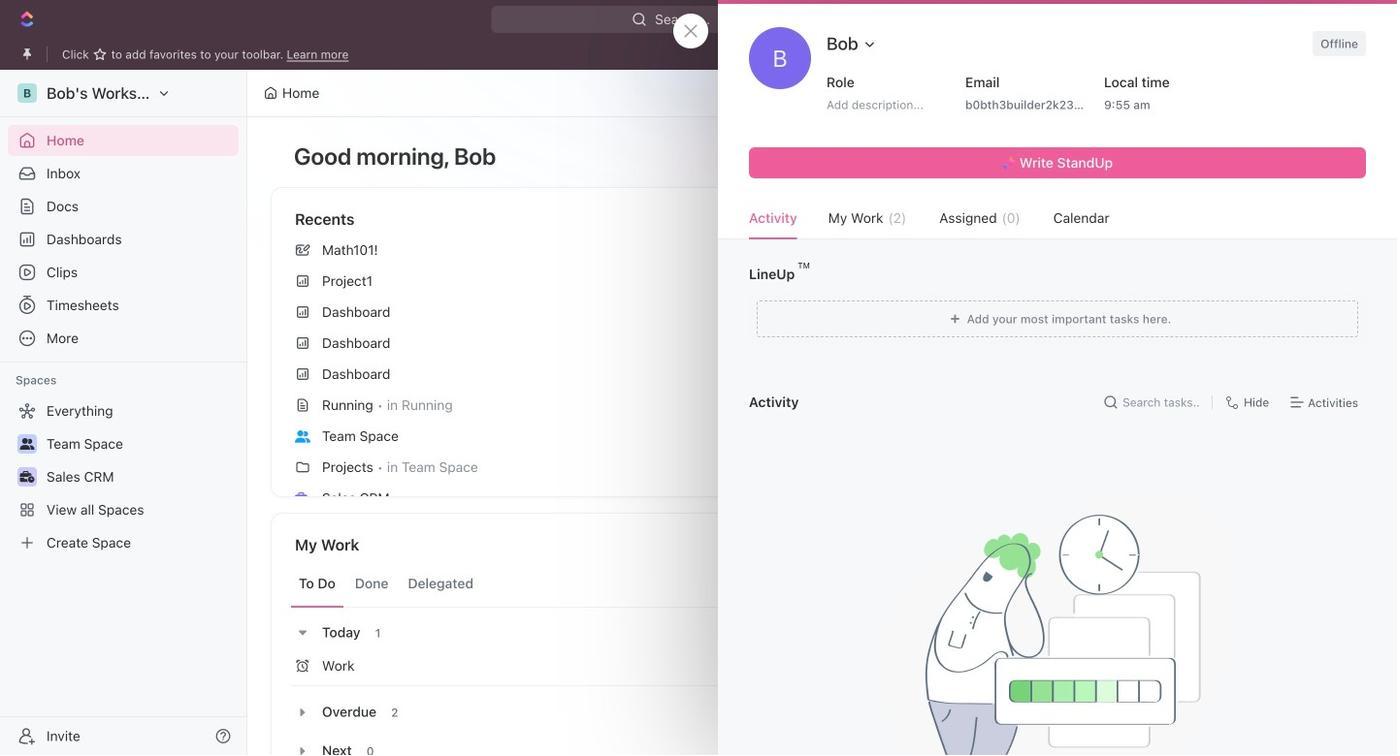 Task type: describe. For each thing, give the bounding box(es) containing it.
sidebar navigation
[[0, 70, 251, 756]]

Search tasks.. text field
[[1123, 388, 1204, 417]]

bob's workspace, , element
[[17, 83, 37, 103]]

business time image inside tree
[[20, 472, 34, 483]]

tree inside sidebar 'navigation'
[[8, 396, 239, 559]]



Task type: locate. For each thing, give the bounding box(es) containing it.
tab list
[[291, 561, 794, 608]]

tree
[[8, 396, 239, 559]]

business time image
[[20, 472, 34, 483], [295, 493, 311, 505]]

user group image inside tree
[[20, 439, 34, 450]]

0 vertical spatial business time image
[[20, 472, 34, 483]]

1 vertical spatial business time image
[[295, 493, 311, 505]]

user group image
[[295, 431, 311, 443], [20, 439, 34, 450]]

0 horizontal spatial user group image
[[20, 439, 34, 450]]

1 horizontal spatial user group image
[[295, 431, 311, 443]]

1 horizontal spatial business time image
[[295, 493, 311, 505]]

0 horizontal spatial business time image
[[20, 472, 34, 483]]



Task type: vqa. For each thing, say whether or not it's contained in the screenshot.
business time icon inside the "tree"
no



